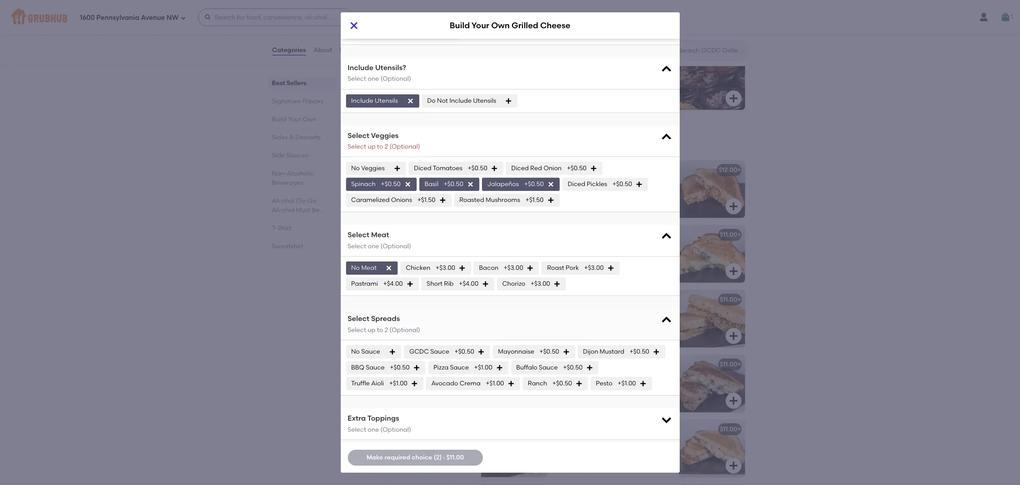 Task type: describe. For each thing, give the bounding box(es) containing it.
best for best sellers most ordered on grubhub
[[355, 30, 375, 41]]

mediterranean
[[362, 361, 407, 369]]

2 horizontal spatial blue
[[464, 13, 477, 21]]

roasted mushrooms
[[460, 197, 521, 204]]

pulled
[[362, 318, 380, 325]]

1 horizontal spatial bacon
[[479, 265, 499, 272]]

sauce for buffalo sauce
[[539, 364, 558, 372]]

cheese, inside the swiss cheese, pastrami, sauekraut, mustard
[[379, 439, 404, 446]]

+$1.50 for caramelized onions
[[418, 197, 436, 204]]

(optional) inside select veggies select up to 2 (optional)
[[390, 143, 420, 151]]

carrot,
[[406, 253, 426, 260]]

1 cajun from the top
[[560, 296, 578, 304]]

1600
[[80, 14, 95, 21]]

t-shirt
[[272, 225, 291, 232]]

pepper inside cheddar and pepper jack cheese, cajun crunch (bell pepper, celery, onion) remoulade
[[602, 309, 623, 316]]

+$0.50 for mayonnaise
[[540, 349, 560, 356]]

pepper for pepper jack cheese, chorizo crumble, pico de gallo, avocado crema
[[560, 179, 582, 186]]

include utensils
[[351, 97, 398, 104]]

0 vertical spatial red
[[531, 165, 542, 172]]

beverages
[[272, 179, 303, 187]]

1 vertical spatial crema
[[460, 380, 481, 388]]

american inside american cheese, diced tomato, bacon
[[362, 179, 391, 186]]

+$1.00 for pizza sauce
[[475, 364, 493, 372]]

veggies for select
[[371, 131, 399, 140]]

bbq sauce
[[351, 364, 385, 372]]

cheese inside "signature flavors gcdc's famous signature flavors: available as a grilled cheese, patty melt, or mac & cheese bowl."
[[576, 143, 595, 149]]

about button
[[313, 34, 333, 66]]

sauce for bbq sauce
[[366, 364, 385, 372]]

your for build your own
[[288, 116, 301, 123]]

truffle for truffle herb
[[560, 361, 579, 369]]

0 vertical spatial american
[[382, 166, 412, 174]]

jack inside cheddar and pepper jack cheese, cajun crunch (bell pepper, celery, onion) remoulade
[[625, 309, 640, 316]]

tomato, inside american cheese, diced tomato, bacon
[[438, 179, 462, 186]]

mozzarella cheese, roasted mushrooms, spinach, truffle herb aioli
[[560, 374, 660, 399]]

reuben image
[[481, 420, 548, 478]]

build for build your own
[[272, 116, 287, 123]]

side
[[272, 152, 285, 159]]

a
[[478, 143, 481, 149]]

signature for signature flavors gcdc's famous signature flavors: available as a grilled cheese, patty melt, or mac & cheese bowl.
[[355, 130, 400, 142]]

pepper jack cheese, chorizo crumble, pico de gallo, avocado crema
[[560, 179, 659, 204]]

best for best sellers
[[272, 80, 285, 87]]

1 vertical spatial pesto
[[596, 380, 613, 388]]

spinach
[[351, 181, 376, 188]]

1 utensils from the left
[[375, 97, 398, 104]]

dried
[[615, 448, 632, 455]]

aioli inside mozzarella cheese, roasted mushrooms, spinach, truffle herb aioli
[[560, 392, 573, 399]]

truffle herb
[[560, 361, 596, 369]]

dijon
[[583, 349, 599, 356]]

build for build your own grilled cheese
[[450, 21, 470, 31]]

pastrami,
[[405, 439, 434, 446]]

svg image inside 1 button
[[1001, 12, 1012, 23]]

avocado inside pepper jack cheese, chorizo crumble, pico de gallo, avocado crema
[[632, 188, 659, 195]]

+$0.50 for ranch
[[553, 380, 573, 388]]

select inside include utensils? select one (optional)
[[348, 75, 366, 83]]

extra
[[348, 415, 366, 423]]

1 vertical spatial avocado
[[432, 380, 459, 388]]

and for cheddar and blue cheese, buffalo crunch (diced carrot, celery, onion), ranch and hot sauce
[[390, 244, 402, 251]]

0 vertical spatial roasted
[[460, 197, 485, 204]]

young
[[362, 166, 381, 174]]

basil
[[425, 181, 439, 188]]

caramelized onions
[[351, 197, 412, 204]]

basil, inside mozzarella and parmesan cheese, pizza sauce, basil, dried oregano
[[598, 448, 614, 455]]

truffle aioli
[[351, 380, 384, 388]]

diced inside american cheese, diced tomato, bacon
[[419, 179, 436, 186]]

signature for signature flavors
[[272, 98, 301, 105]]

and down (diced
[[383, 262, 395, 269]]

tomato soup cup $4.00
[[363, 81, 418, 99]]

gcdc
[[410, 349, 429, 356]]

young american
[[362, 166, 412, 174]]

+$3.00 for chicken
[[436, 265, 456, 272]]

cheddar and blue cheese, buffalo crunch (diced carrot, celery, onion), ranch and hot sauce
[[362, 244, 469, 269]]

t-
[[272, 225, 278, 232]]

+ for pepper jack cheese, chorizo crumble, pico de gallo, avocado crema
[[738, 166, 742, 174]]

roasted inside mozzarella cheese, roasted mushrooms, spinach, truffle herb aioli
[[619, 374, 644, 381]]

reviews button
[[340, 34, 365, 66]]

pesto inside mozzarella cheese, spinach, basil, pesto
[[560, 253, 576, 260]]

mac inside cheddar cheese, diced jalapeno, pulled pork, mac and chees, bbq sauce
[[398, 318, 411, 325]]

bowl.
[[596, 143, 610, 149]]

diced up jalapeños
[[512, 165, 529, 172]]

+$0.50 for gcdc sauce
[[455, 349, 475, 356]]

+ for american cheese, diced tomato, bacon
[[540, 166, 544, 174]]

(optional) for include utensils?
[[381, 75, 411, 83]]

reuben
[[362, 426, 385, 434]]

mustard inside the swiss cheese, pastrami, sauekraut, mustard
[[362, 448, 387, 455]]

signature flavors gcdc's famous signature flavors: available as a grilled cheese, patty melt, or mac & cheese bowl.
[[355, 130, 610, 149]]

do not include utensils
[[427, 97, 497, 104]]

sauekraut,
[[435, 439, 468, 446]]

(bell
[[603, 318, 616, 325]]

tomato
[[363, 81, 386, 89]]

mozzarella cheese, spinach, basil, pesto
[[560, 244, 662, 260]]

1
[[1012, 13, 1014, 21]]

crumble,
[[560, 188, 588, 195]]

$11.00 for mozzarella, feta cheese, spinach, tomato, diced red onion
[[522, 361, 540, 369]]

southwest
[[560, 166, 592, 174]]

grilled inside "signature flavors gcdc's famous signature flavors: available as a grilled cheese, patty melt, or mac & cheese bowl."
[[482, 143, 499, 149]]

+$3.00 for chorizo
[[531, 281, 551, 288]]

sides
[[272, 134, 288, 141]]

one for meat
[[368, 243, 379, 250]]

search icon image
[[665, 45, 676, 56]]

cajun inside cheddar and pepper jack cheese, cajun crunch (bell pepper, celery, onion) remoulade
[[560, 318, 578, 325]]

4 select from the top
[[348, 231, 370, 240]]

1 horizontal spatial ranch
[[528, 380, 548, 388]]

build your own tab
[[272, 115, 334, 124]]

+$0.50 for diced pickles
[[613, 181, 633, 188]]

mayonnaise
[[498, 349, 535, 356]]

Search GCDC Grilled Cheese Bar search field
[[678, 46, 746, 55]]

pork
[[566, 265, 579, 272]]

sauce inside cheddar cheese, diced jalapeno, pulled pork, mac and chees, bbq sauce
[[362, 327, 381, 334]]

(diced
[[386, 253, 405, 260]]

jalapeños
[[488, 181, 519, 188]]

& inside "signature flavors gcdc's famous signature flavors: available as a grilled cheese, patty melt, or mac & cheese bowl."
[[570, 143, 574, 149]]

pastrami
[[351, 281, 378, 288]]

and for mozzarella and parmesan cheese, pizza sauce, basil, dried oregano
[[593, 439, 605, 446]]

$11.00 for american cheese, diced tomato, bacon
[[522, 166, 540, 174]]

flavors for signature flavors
[[302, 98, 324, 105]]

hot
[[396, 262, 407, 269]]

include for utensils?
[[348, 64, 374, 72]]

no meat
[[351, 265, 377, 272]]

rib
[[444, 281, 454, 288]]

$11.00 for mozzarella cheese, roasted mushrooms, spinach, truffle herb aioli
[[720, 361, 738, 369]]

as
[[470, 143, 476, 149]]

sweatshirt
[[272, 243, 303, 250]]

categories button
[[272, 34, 307, 66]]

basil, inside mozzarella cheese, spinach, basil, pesto
[[647, 244, 662, 251]]

or
[[551, 143, 557, 149]]

cheddar for pork,
[[362, 309, 389, 316]]

+ for cheddar and pepper jack cheese, cajun crunch (bell pepper, celery, onion) remoulade
[[738, 296, 742, 304]]

cheddar for cajun
[[560, 309, 587, 316]]

green goddess image
[[679, 226, 745, 283]]

pepper,
[[618, 318, 641, 325]]

oregano
[[633, 448, 660, 455]]

up for veggies
[[368, 143, 376, 151]]

most
[[355, 42, 369, 49]]

tomatoes
[[433, 165, 463, 172]]

truffle inside mozzarella cheese, roasted mushrooms, spinach, truffle herb aioli
[[625, 383, 644, 390]]

cheese, inside "signature flavors gcdc's famous signature flavors: available as a grilled cheese, patty melt, or mac & cheese bowl."
[[501, 143, 521, 149]]

categories
[[272, 46, 306, 54]]

spinach, inside mozzarella, feta cheese, spinach, tomato, diced red onion
[[438, 374, 464, 381]]

meat for select
[[371, 231, 389, 240]]

diced pickles
[[568, 181, 608, 188]]

up for spreads
[[368, 327, 376, 334]]

patty
[[523, 143, 536, 149]]

main navigation navigation
[[0, 0, 1021, 34]]

1 horizontal spatial grilled
[[512, 21, 539, 31]]

diced up basil
[[414, 165, 432, 172]]

mozzarella for spinach,
[[560, 374, 592, 381]]

blue inside cheddar and blue cheese, buffalo crunch (diced carrot, celery, onion), ranch and hot sauce
[[404, 244, 417, 251]]

avenue
[[141, 14, 165, 21]]

make required choice (2) : $11.00
[[367, 454, 464, 462]]

mozzarella, feta cheese, spinach, tomato, diced red onion
[[362, 374, 464, 390]]

2 utensils from the left
[[473, 97, 497, 104]]

required
[[385, 454, 411, 462]]

$11.00 + for cheddar and pepper jack cheese, cajun crunch (bell pepper, celery, onion) remoulade
[[720, 296, 742, 304]]

cheese, inside mozzarella and parmesan cheese, pizza sauce, basil, dried oregano
[[639, 439, 663, 446]]

+$0.50 for buffalo sauce
[[564, 364, 583, 372]]

cheese, inside american cheese, diced tomato, bacon
[[393, 179, 417, 186]]

1 horizontal spatial mustard
[[600, 349, 625, 356]]

chorizo inside pepper jack cheese, chorizo crumble, pico de gallo, avocado crema
[[625, 179, 648, 186]]

swiss for swiss cheese, pastrami, sauekraut, mustard
[[362, 439, 378, 446]]

utensils?
[[375, 64, 406, 72]]

sweatshirt tab
[[272, 242, 334, 251]]

sauce for no sauce
[[362, 349, 380, 356]]

ordered
[[371, 42, 395, 49]]

cheddar and pepper jack cheese, cajun crunch (bell pepper, celery, onion) remoulade
[[560, 309, 666, 334]]

crunch inside cheddar and pepper jack cheese, cajun crunch (bell pepper, celery, onion) remoulade
[[579, 318, 602, 325]]

celery, inside cheddar and blue cheese, buffalo crunch (diced carrot, celery, onion), ranch and hot sauce
[[428, 253, 447, 260]]

southwest image
[[679, 161, 745, 218]]

best sellers tab
[[272, 79, 334, 88]]

on
[[396, 42, 404, 49]]

roast pork
[[548, 265, 579, 272]]

one for toppings
[[368, 427, 379, 434]]

pizza sauce
[[434, 364, 469, 372]]

$11.00 + for mozzarella cheese, spinach, basil, pesto
[[720, 231, 742, 239]]

feta cheese crumbles
[[351, 29, 420, 37]]

2 select from the top
[[348, 131, 370, 140]]

+$0.50 for bbq sauce
[[390, 364, 410, 372]]

diced tomatoes
[[414, 165, 463, 172]]

+ for mozzarella cheese, spinach, basil, pesto
[[738, 231, 742, 239]]

short rib
[[427, 281, 454, 288]]

spinach, inside mozzarella cheese, roasted mushrooms, spinach, truffle herb aioli
[[598, 383, 624, 390]]

select spreads select up to 2 (optional)
[[348, 315, 420, 334]]

mushrooms,
[[560, 383, 596, 390]]

sellers for best sellers
[[287, 80, 306, 87]]

cheese, inside mozzarella, feta cheese, spinach, tomato, diced red onion
[[412, 374, 436, 381]]

blue cheese crumbles
[[464, 13, 531, 21]]

sides & desserts tab
[[272, 133, 334, 142]]

$11.00 + for mozzarella, feta cheese, spinach, tomato, diced red onion
[[522, 361, 544, 369]]

bbq for bbq sauce
[[351, 364, 365, 372]]

red inside mozzarella, feta cheese, spinach, tomato, diced red onion
[[407, 383, 419, 390]]

(optional) for select meat
[[381, 243, 411, 250]]

7 select from the top
[[348, 327, 366, 334]]



Task type: vqa. For each thing, say whether or not it's contained in the screenshot.
Guys
no



Task type: locate. For each thing, give the bounding box(es) containing it.
sellers up on
[[378, 30, 408, 41]]

pepper jack
[[351, 13, 389, 21]]

flavors inside "signature flavors gcdc's famous signature flavors: available as a grilled cheese, patty melt, or mac & cheese bowl."
[[403, 130, 436, 142]]

include utensils? select one (optional)
[[348, 64, 411, 83]]

flavors inside signature flavors tab
[[302, 98, 324, 105]]

build your own grilled cheese
[[450, 21, 571, 31]]

1 +$4.00 from the left
[[384, 281, 403, 288]]

signature flavors tab
[[272, 97, 334, 106]]

+ for cheddar cheese, diced jalapeno, pulled pork, mac and chees, bbq sauce
[[540, 296, 544, 304]]

no for select meat
[[351, 265, 360, 272]]

roast
[[548, 265, 565, 272]]

1 vertical spatial blue
[[385, 231, 398, 239]]

0 vertical spatial mozzarella
[[560, 244, 592, 251]]

t-shirt tab
[[272, 224, 334, 233]]

red down gcdc
[[407, 383, 419, 390]]

+$1.50 for roasted mushrooms
[[526, 197, 544, 204]]

pico
[[589, 188, 602, 195]]

1 horizontal spatial crunch
[[579, 318, 602, 325]]

2 one from the top
[[368, 243, 379, 250]]

1 vertical spatial best
[[272, 80, 285, 87]]

2 down pork,
[[385, 327, 388, 334]]

1 vertical spatial to
[[377, 327, 383, 334]]

bbq
[[362, 296, 375, 304], [448, 318, 461, 325], [351, 364, 365, 372]]

sauce up mozzarella,
[[366, 364, 385, 372]]

2 cajun from the top
[[560, 318, 578, 325]]

1 horizontal spatial +$1.50
[[526, 197, 544, 204]]

2 vertical spatial spinach,
[[598, 383, 624, 390]]

1 horizontal spatial tomato,
[[438, 179, 462, 186]]

1 horizontal spatial utensils
[[473, 97, 497, 104]]

1 mozzarella from the top
[[560, 244, 592, 251]]

flavors up flavors:
[[403, 130, 436, 142]]

crumbles for blue cheese crumbles
[[502, 13, 531, 21]]

0 horizontal spatial &
[[289, 134, 294, 141]]

1 vertical spatial basil,
[[598, 448, 614, 455]]

1 vertical spatial spinach,
[[438, 374, 464, 381]]

swiss for swiss
[[419, 13, 435, 21]]

1 vertical spatial $12.00
[[521, 296, 540, 304]]

diced
[[414, 165, 432, 172], [512, 165, 529, 172], [419, 179, 436, 186], [568, 181, 586, 188], [416, 309, 434, 316], [388, 383, 406, 390]]

3 one from the top
[[368, 427, 379, 434]]

mediterranean image
[[481, 355, 548, 413]]

0 vertical spatial meat
[[371, 231, 389, 240]]

0 vertical spatial bbq
[[362, 296, 375, 304]]

up left the famous
[[368, 143, 376, 151]]

choice
[[412, 454, 433, 462]]

+$4.00 for short rib
[[459, 281, 479, 288]]

1 horizontal spatial $12.00 +
[[719, 166, 742, 174]]

pepper up the 'feta cheese crumbles'
[[351, 13, 373, 21]]

2 2 from the top
[[385, 327, 388, 334]]

veggies up the spinach
[[361, 165, 385, 172]]

include down tomato
[[351, 97, 374, 104]]

0 vertical spatial aioli
[[372, 380, 384, 388]]

young american image
[[481, 161, 548, 218]]

buffalo blue
[[362, 231, 398, 239]]

buffalo for buffalo sauce
[[517, 364, 538, 372]]

meat up pastrami
[[362, 265, 377, 272]]

+$0.50 up pizza sauce
[[455, 349, 475, 356]]

red down the patty
[[531, 165, 542, 172]]

signature left flavors:
[[399, 143, 423, 149]]

+$0.50 for jalapeños
[[525, 181, 544, 188]]

crema
[[560, 197, 581, 204], [460, 380, 481, 388]]

+$0.50 up mushrooms,
[[564, 364, 583, 372]]

buffalo blue image
[[481, 226, 548, 283]]

jack up pico on the right top of the page
[[583, 179, 598, 186]]

mozzarella inside mozzarella cheese, roasted mushrooms, spinach, truffle herb aioli
[[560, 374, 592, 381]]

1 horizontal spatial onion
[[544, 165, 562, 172]]

swiss cheese, pastrami, sauekraut, mustard
[[362, 439, 468, 455]]

meat up (diced
[[371, 231, 389, 240]]

truffle herb image
[[679, 355, 745, 413]]

& right or
[[570, 143, 574, 149]]

1 horizontal spatial crumbles
[[502, 13, 531, 21]]

avocado down pizza sauce
[[432, 380, 459, 388]]

(optional) inside extra toppings select one (optional)
[[381, 427, 411, 434]]

0 vertical spatial cajun
[[560, 296, 578, 304]]

diced inside mozzarella, feta cheese, spinach, tomato, diced red onion
[[388, 383, 406, 390]]

+$3.00 for bacon
[[504, 265, 524, 272]]

sauce
[[408, 262, 427, 269], [362, 327, 381, 334], [362, 349, 380, 356], [431, 349, 450, 356], [366, 364, 385, 372], [450, 364, 469, 372], [539, 364, 558, 372]]

+$1.50 right mushrooms
[[526, 197, 544, 204]]

2 vertical spatial pepper
[[602, 309, 623, 316]]

+$0.50 for spinach
[[381, 181, 401, 188]]

1 vertical spatial tomato,
[[362, 383, 387, 390]]

one down buffalo blue
[[368, 243, 379, 250]]

select inside extra toppings select one (optional)
[[348, 427, 366, 434]]

aioli
[[372, 380, 384, 388], [560, 392, 573, 399]]

2 inside select spreads select up to 2 (optional)
[[385, 327, 388, 334]]

0 vertical spatial build
[[450, 21, 470, 31]]

available
[[445, 143, 469, 149]]

0 vertical spatial herb
[[581, 361, 596, 369]]

0 horizontal spatial crema
[[460, 380, 481, 388]]

1 vertical spatial your
[[288, 116, 301, 123]]

cheese, inside cheddar and blue cheese, buffalo crunch (diced carrot, celery, onion), ranch and hot sauce
[[418, 244, 443, 251]]

0 vertical spatial signature
[[272, 98, 301, 105]]

mozzarella inside mozzarella and parmesan cheese, pizza sauce, basil, dried oregano
[[560, 439, 592, 446]]

$11.00 for mozzarella cheese, spinach, basil, pesto
[[720, 231, 738, 239]]

1 one from the top
[[368, 75, 379, 83]]

best inside tab
[[272, 80, 285, 87]]

cheddar up pulled
[[362, 309, 389, 316]]

to for veggies
[[377, 143, 383, 151]]

and inside cheddar and pepper jack cheese, cajun crunch (bell pepper, celery, onion) remoulade
[[588, 309, 600, 316]]

diced down mozzarella,
[[388, 383, 406, 390]]

1 horizontal spatial pizza
[[560, 448, 575, 455]]

sauces
[[286, 152, 308, 159]]

to inside select veggies select up to 2 (optional)
[[377, 143, 383, 151]]

flavors for signature flavors gcdc's famous signature flavors: available as a grilled cheese, patty melt, or mac & cheese bowl.
[[403, 130, 436, 142]]

2 +$1.50 from the left
[[526, 197, 544, 204]]

+$1.00 for pesto
[[618, 380, 637, 388]]

+$0.50 for diced red onion
[[567, 165, 587, 172]]

crema down crumble,
[[560, 197, 581, 204]]

sellers up signature flavors
[[287, 80, 306, 87]]

svg image
[[204, 14, 211, 21], [181, 15, 186, 21], [349, 20, 359, 31], [407, 97, 414, 105], [661, 131, 673, 143], [394, 165, 401, 172], [404, 181, 412, 188], [467, 181, 474, 188], [439, 197, 446, 204], [531, 201, 541, 212], [661, 231, 673, 243], [386, 265, 393, 272], [459, 265, 466, 272], [608, 265, 615, 272], [531, 266, 541, 277], [729, 266, 739, 277], [407, 281, 414, 288], [482, 281, 489, 288], [661, 315, 673, 327], [531, 331, 541, 342], [563, 349, 570, 356], [413, 365, 421, 372], [496, 365, 503, 372], [411, 381, 418, 388], [576, 381, 583, 388], [531, 396, 541, 407], [729, 396, 739, 407], [661, 414, 673, 427], [729, 461, 739, 472]]

cheese, inside cheddar cheese, diced jalapeno, pulled pork, mac and chees, bbq sauce
[[390, 309, 415, 316]]

gcdc sauce
[[410, 349, 450, 356]]

crunch inside cheddar and blue cheese, buffalo crunch (diced carrot, celery, onion), ranch and hot sauce
[[362, 253, 384, 260]]

3 select from the top
[[348, 143, 366, 151]]

1 button
[[1001, 9, 1014, 25]]

0 vertical spatial own
[[492, 21, 510, 31]]

0 horizontal spatial feta
[[351, 29, 365, 37]]

crumbles for feta cheese crumbles
[[391, 29, 420, 37]]

sauce left truffle herb on the bottom
[[539, 364, 558, 372]]

and inside mozzarella and parmesan cheese, pizza sauce, basil, dried oregano
[[593, 439, 605, 446]]

1 vertical spatial pepper
[[560, 179, 582, 186]]

2 +$4.00 from the left
[[459, 281, 479, 288]]

meat inside select meat select one (optional)
[[371, 231, 389, 240]]

best inside best sellers most ordered on grubhub
[[355, 30, 375, 41]]

sauce for gcdc sauce
[[431, 349, 450, 356]]

0 horizontal spatial best
[[272, 80, 285, 87]]

meat for no
[[362, 265, 377, 272]]

one
[[368, 75, 379, 83], [368, 243, 379, 250], [368, 427, 379, 434]]

0 horizontal spatial crunch
[[362, 253, 384, 260]]

0 vertical spatial pizza
[[434, 364, 449, 372]]

sauce up avocado crema
[[450, 364, 469, 372]]

+$0.50
[[468, 165, 488, 172], [567, 165, 587, 172], [381, 181, 401, 188], [444, 181, 464, 188], [525, 181, 544, 188], [613, 181, 633, 188], [455, 349, 475, 356], [540, 349, 560, 356], [630, 349, 650, 356], [390, 364, 410, 372], [564, 364, 583, 372], [553, 380, 573, 388]]

one inside select meat select one (optional)
[[368, 243, 379, 250]]

pizza melt image
[[679, 420, 745, 478]]

one inside include utensils? select one (optional)
[[368, 75, 379, 83]]

1 horizontal spatial chorizo
[[625, 179, 648, 186]]

and
[[390, 244, 402, 251], [383, 262, 395, 269], [588, 309, 600, 316], [413, 318, 425, 325], [593, 439, 605, 446]]

pork,
[[382, 318, 397, 325]]

1 vertical spatial sellers
[[287, 80, 306, 87]]

no for select veggies
[[351, 165, 360, 172]]

own for build your own
[[303, 116, 317, 123]]

ranch inside cheddar and blue cheese, buffalo crunch (diced carrot, celery, onion), ranch and hot sauce
[[362, 262, 381, 269]]

+$0.50 up buffalo sauce
[[540, 349, 560, 356]]

no up pastrami
[[351, 265, 360, 272]]

0 horizontal spatial +$4.00
[[384, 281, 403, 288]]

de
[[604, 188, 612, 195]]

& right the sides
[[289, 134, 294, 141]]

0 vertical spatial blue
[[464, 13, 477, 21]]

mozzarella and parmesan cheese, pizza sauce, basil, dried oregano
[[560, 439, 663, 455]]

2 vertical spatial mozzarella
[[560, 439, 592, 446]]

pizza inside mozzarella and parmesan cheese, pizza sauce, basil, dried oregano
[[560, 448, 575, 455]]

0 vertical spatial grilled
[[512, 21, 539, 31]]

sides & desserts
[[272, 134, 321, 141]]

3 mozzarella from the top
[[560, 439, 592, 446]]

your inside tab
[[288, 116, 301, 123]]

no sauce
[[351, 349, 380, 356]]

diced down southwest
[[568, 181, 586, 188]]

0 horizontal spatial mustard
[[362, 448, 387, 455]]

utensils down soup on the left of page
[[375, 97, 398, 104]]

+$3.00 left roast
[[504, 265, 524, 272]]

2 right gcdc's
[[385, 143, 388, 151]]

$12.00 + for pepper jack cheese, chorizo crumble, pico de gallo, avocado crema
[[719, 166, 742, 174]]

0 horizontal spatial swiss
[[362, 439, 378, 446]]

feta inside mozzarella, feta cheese, spinach, tomato, diced red onion
[[397, 374, 410, 381]]

reviews
[[340, 46, 365, 54]]

0 horizontal spatial crumbles
[[391, 29, 420, 37]]

&
[[289, 134, 294, 141], [570, 143, 574, 149]]

0 horizontal spatial tomato,
[[362, 383, 387, 390]]

sauce down pulled
[[362, 327, 381, 334]]

(optional) inside select spreads select up to 2 (optional)
[[390, 327, 420, 334]]

+ for mozzarella cheese, roasted mushrooms, spinach, truffle herb aioli
[[738, 361, 742, 369]]

sauce up pizza sauce
[[431, 349, 450, 356]]

bbq down pastrami
[[362, 296, 375, 304]]

1 select from the top
[[348, 75, 366, 83]]

no left young
[[351, 165, 360, 172]]

1 vertical spatial aioli
[[560, 392, 573, 399]]

celery, right pepper,
[[642, 318, 662, 325]]

1 horizontal spatial celery,
[[642, 318, 662, 325]]

include right 'not'
[[450, 97, 472, 104]]

cheddar inside cheddar and pepper jack cheese, cajun crunch (bell pepper, celery, onion) remoulade
[[560, 309, 587, 316]]

5 select from the top
[[348, 243, 366, 250]]

2 vertical spatial one
[[368, 427, 379, 434]]

0 horizontal spatial pizza
[[434, 364, 449, 372]]

mozzarella up pork
[[560, 244, 592, 251]]

and inside cheddar cheese, diced jalapeno, pulled pork, mac and chees, bbq sauce
[[413, 318, 425, 325]]

chicken
[[406, 265, 431, 272]]

+$0.50 down pepper,
[[630, 349, 650, 356]]

not
[[437, 97, 448, 104]]

build your own
[[272, 116, 317, 123]]

caramelized
[[351, 197, 390, 204]]

to for spreads
[[377, 327, 383, 334]]

and left chees,
[[413, 318, 425, 325]]

bbq image
[[481, 291, 548, 348]]

1 horizontal spatial crema
[[560, 197, 581, 204]]

+$0.50 down diced red onion
[[525, 181, 544, 188]]

pizza down gcdc sauce
[[434, 364, 449, 372]]

+$1.00 for blue cheese crumbles
[[537, 13, 555, 21]]

pepper inside pepper jack cheese, chorizo crumble, pico de gallo, avocado crema
[[560, 179, 582, 186]]

avocado
[[632, 188, 659, 195], [432, 380, 459, 388]]

0 vertical spatial ranch
[[362, 262, 381, 269]]

and for cheddar and pepper jack cheese, cajun crunch (bell pepper, celery, onion) remoulade
[[588, 309, 600, 316]]

include inside include utensils? select one (optional)
[[348, 64, 374, 72]]

include for utensils
[[351, 97, 374, 104]]

0 horizontal spatial avocado
[[432, 380, 459, 388]]

+$3.00 up rib
[[436, 265, 456, 272]]

diced red onion
[[512, 165, 562, 172]]

$12.00 for cheddar cheese, diced jalapeno, pulled pork, mac and chees, bbq sauce
[[521, 296, 540, 304]]

$11.00 + for mozzarella cheese, roasted mushrooms, spinach, truffle herb aioli
[[720, 361, 742, 369]]

and up sauce,
[[593, 439, 605, 446]]

0 vertical spatial no
[[351, 165, 360, 172]]

sauce up bbq sauce at the left bottom of page
[[362, 349, 380, 356]]

+$3.00 for roast pork
[[585, 265, 604, 272]]

+$0.50 for diced tomatoes
[[468, 165, 488, 172]]

tomato, down tomatoes
[[438, 179, 462, 186]]

$11.00 + for american cheese, diced tomato, bacon
[[522, 166, 544, 174]]

(optional) down pork,
[[390, 327, 420, 334]]

(optional) for extra toppings
[[381, 427, 411, 434]]

spreads
[[371, 315, 400, 324]]

your for build your own grilled cheese
[[472, 21, 490, 31]]

gcdc's
[[355, 143, 376, 149]]

2 mozzarella from the top
[[560, 374, 592, 381]]

jack for pepper jack
[[375, 13, 389, 21]]

up inside select veggies select up to 2 (optional)
[[368, 143, 376, 151]]

svg image
[[1001, 12, 1012, 23], [661, 63, 673, 75], [729, 93, 739, 104], [506, 97, 513, 105], [491, 165, 498, 172], [591, 165, 598, 172], [548, 181, 555, 188], [636, 181, 643, 188], [548, 197, 555, 204], [729, 201, 739, 212], [527, 265, 534, 272], [554, 281, 561, 288], [729, 331, 739, 342], [389, 349, 396, 356], [478, 349, 485, 356], [653, 349, 660, 356], [587, 365, 594, 372], [508, 381, 515, 388], [640, 381, 647, 388]]

1 vertical spatial mozzarella
[[560, 374, 592, 381]]

1 vertical spatial mac
[[398, 318, 411, 325]]

2 to from the top
[[377, 327, 383, 334]]

mushrooms
[[486, 197, 521, 204]]

0 vertical spatial basil,
[[647, 244, 662, 251]]

avocado crema
[[432, 380, 481, 388]]

best sellers
[[272, 80, 306, 87]]

veggies up the famous
[[371, 131, 399, 140]]

flavors up build your own tab
[[302, 98, 324, 105]]

1 vertical spatial herb
[[645, 383, 660, 390]]

sauce,
[[576, 448, 597, 455]]

onion),
[[449, 253, 469, 260]]

2 for spreads
[[385, 327, 388, 334]]

+$0.50 up mozzarella, feta cheese, spinach, tomato, diced red onion
[[390, 364, 410, 372]]

cheddar
[[362, 244, 389, 251], [362, 309, 389, 316], [560, 309, 587, 316]]

0 horizontal spatial celery,
[[428, 253, 447, 260]]

0 horizontal spatial chorizo
[[503, 281, 526, 288]]

1 2 from the top
[[385, 143, 388, 151]]

no
[[351, 165, 360, 172], [351, 265, 360, 272], [351, 349, 360, 356]]

0 vertical spatial your
[[472, 21, 490, 31]]

sellers for best sellers most ordered on grubhub
[[378, 30, 408, 41]]

roasted down dijon mustard
[[619, 374, 644, 381]]

signature down best sellers on the top of the page
[[272, 98, 301, 105]]

1 up from the top
[[368, 143, 376, 151]]

0 horizontal spatial basil,
[[598, 448, 614, 455]]

up down pulled
[[368, 327, 376, 334]]

cup
[[405, 81, 418, 89]]

1 no from the top
[[351, 165, 360, 172]]

0 vertical spatial mustard
[[600, 349, 625, 356]]

pesto
[[560, 253, 576, 260], [596, 380, 613, 388]]

veggies for no
[[361, 165, 385, 172]]

0 horizontal spatial utensils
[[375, 97, 398, 104]]

signature inside tab
[[272, 98, 301, 105]]

cheese, inside cheddar and pepper jack cheese, cajun crunch (bell pepper, celery, onion) remoulade
[[641, 309, 666, 316]]

toppings
[[368, 415, 400, 423]]

1 to from the top
[[377, 143, 383, 151]]

1 horizontal spatial +$4.00
[[459, 281, 479, 288]]

one down toppings
[[368, 427, 379, 434]]

+$4.00 right rib
[[459, 281, 479, 288]]

non-
[[272, 170, 287, 178]]

+$1.50 down basil
[[418, 197, 436, 204]]

celery, inside cheddar and pepper jack cheese, cajun crunch (bell pepper, celery, onion) remoulade
[[642, 318, 662, 325]]

1 vertical spatial mustard
[[362, 448, 387, 455]]

0 vertical spatial feta
[[351, 29, 365, 37]]

2 for veggies
[[385, 143, 388, 151]]

mustard down the 'reuben'
[[362, 448, 387, 455]]

mozzarella for pesto
[[560, 244, 592, 251]]

6 select from the top
[[348, 315, 370, 324]]

1 horizontal spatial $12.00
[[719, 166, 738, 174]]

1 horizontal spatial mac
[[558, 143, 569, 149]]

mac right or
[[558, 143, 569, 149]]

no up bbq sauce at the left bottom of page
[[351, 349, 360, 356]]

soup
[[388, 81, 403, 89]]

1 vertical spatial veggies
[[361, 165, 385, 172]]

pepper for pepper jack
[[351, 13, 373, 21]]

short
[[427, 281, 443, 288]]

jack up pepper,
[[625, 309, 640, 316]]

cheddar for crunch
[[362, 244, 389, 251]]

flavors:
[[425, 143, 444, 149]]

up inside select spreads select up to 2 (optional)
[[368, 327, 376, 334]]

buffalo inside cheddar and blue cheese, buffalo crunch (diced carrot, celery, onion), ranch and hot sauce
[[444, 244, 465, 251]]

+$3.00 right pork
[[585, 265, 604, 272]]

:
[[444, 454, 445, 462]]

0 vertical spatial swiss
[[419, 13, 435, 21]]

roasted left mushrooms
[[460, 197, 485, 204]]

0 vertical spatial tomato,
[[438, 179, 462, 186]]

chorizo up the gallo,
[[625, 179, 648, 186]]

one inside extra toppings select one (optional)
[[368, 427, 379, 434]]

(optional) down toppings
[[381, 427, 411, 434]]

own for build your own grilled cheese
[[492, 21, 510, 31]]

crema inside pepper jack cheese, chorizo crumble, pico de gallo, avocado crema
[[560, 197, 581, 204]]

+$0.50 down tomatoes
[[444, 181, 464, 188]]

1 vertical spatial no
[[351, 265, 360, 272]]

1 vertical spatial up
[[368, 327, 376, 334]]

cajun image
[[679, 291, 745, 348]]

+$4.00 for pastrami
[[384, 281, 403, 288]]

crema down pizza sauce
[[460, 380, 481, 388]]

bbq for bbq
[[362, 296, 375, 304]]

own inside tab
[[303, 116, 317, 123]]

nw
[[167, 14, 179, 21]]

crunch up remoulade
[[579, 318, 602, 325]]

+$1.00
[[537, 13, 555, 21], [475, 364, 493, 372], [390, 380, 408, 388], [486, 380, 504, 388], [618, 380, 637, 388]]

crunch up the no meat
[[362, 253, 384, 260]]

include
[[348, 64, 374, 72], [351, 97, 374, 104], [450, 97, 472, 104]]

$11.00 +
[[522, 166, 544, 174], [720, 231, 742, 239], [720, 296, 742, 304], [522, 361, 544, 369], [720, 361, 742, 369], [720, 426, 742, 434]]

cheddar up onion)
[[560, 309, 587, 316]]

0 horizontal spatial grilled
[[482, 143, 499, 149]]

0 horizontal spatial jack
[[375, 13, 389, 21]]

0 horizontal spatial +$1.50
[[418, 197, 436, 204]]

about
[[314, 46, 332, 54]]

1 vertical spatial signature
[[355, 130, 400, 142]]

include down reviews
[[348, 64, 374, 72]]

(optional) inside select meat select one (optional)
[[381, 243, 411, 250]]

0 vertical spatial crunch
[[362, 253, 384, 260]]

tab
[[272, 197, 334, 215]]

non-alcoholic beverages tab
[[272, 169, 334, 188]]

signature
[[272, 98, 301, 105], [355, 130, 400, 142], [399, 143, 423, 149]]

to right gcdc's
[[377, 143, 383, 151]]

$11.00 for cheddar and pepper jack cheese, cajun crunch (bell pepper, celery, onion) remoulade
[[720, 296, 738, 304]]

bacon inside american cheese, diced tomato, bacon
[[362, 188, 381, 195]]

0 vertical spatial crema
[[560, 197, 581, 204]]

side sauces
[[272, 152, 308, 159]]

herb inside mozzarella cheese, roasted mushrooms, spinach, truffle herb aioli
[[645, 383, 660, 390]]

(optional) left flavors:
[[390, 143, 420, 151]]

1 horizontal spatial feta
[[397, 374, 410, 381]]

desserts
[[295, 134, 321, 141]]

jack for pepper jack cheese, chorizo crumble, pico de gallo, avocado crema
[[583, 179, 598, 186]]

avocado right the gallo,
[[632, 188, 659, 195]]

8 select from the top
[[348, 427, 366, 434]]

do
[[427, 97, 436, 104]]

sauce inside cheddar and blue cheese, buffalo crunch (diced carrot, celery, onion), ranch and hot sauce
[[408, 262, 427, 269]]

2 up from the top
[[368, 327, 376, 334]]

+$0.50 down truffle herb on the bottom
[[553, 380, 573, 388]]

1 vertical spatial own
[[303, 116, 317, 123]]

mozzarella inside mozzarella cheese, spinach, basil, pesto
[[560, 244, 592, 251]]

tomato, down mozzarella,
[[362, 383, 387, 390]]

ranch up pastrami
[[362, 262, 381, 269]]

feta up most
[[351, 29, 365, 37]]

your
[[472, 21, 490, 31], [288, 116, 301, 123]]

jack
[[375, 13, 389, 21], [583, 179, 598, 186], [625, 309, 640, 316]]

mozzarella,
[[362, 374, 395, 381]]

(optional) down utensils? at the left of the page
[[381, 75, 411, 83]]

celery, right carrot,
[[428, 253, 447, 260]]

2 inside select veggies select up to 2 (optional)
[[385, 143, 388, 151]]

tomato,
[[438, 179, 462, 186], [362, 383, 387, 390]]

& inside tab
[[289, 134, 294, 141]]

0 horizontal spatial pepper
[[351, 13, 373, 21]]

diced inside cheddar cheese, diced jalapeno, pulled pork, mac and chees, bbq sauce
[[416, 309, 434, 316]]

0 horizontal spatial blue
[[385, 231, 398, 239]]

to inside select spreads select up to 2 (optional)
[[377, 327, 383, 334]]

1 vertical spatial jack
[[583, 179, 598, 186]]

onion)
[[560, 327, 579, 334]]

jack inside pepper jack cheese, chorizo crumble, pico de gallo, avocado crema
[[583, 179, 598, 186]]

+$0.50 right de
[[613, 181, 633, 188]]

diced up chees,
[[416, 309, 434, 316]]

0 vertical spatial chorizo
[[625, 179, 648, 186]]

meat
[[371, 231, 389, 240], [362, 265, 377, 272]]

+ for mozzarella, feta cheese, spinach, tomato, diced red onion
[[540, 361, 544, 369]]

3 no from the top
[[351, 349, 360, 356]]

1 vertical spatial meat
[[362, 265, 377, 272]]

build inside build your own tab
[[272, 116, 287, 123]]

pesto up pork
[[560, 253, 576, 260]]

cheddar inside cheddar cheese, diced jalapeno, pulled pork, mac and chees, bbq sauce
[[362, 309, 389, 316]]

+$1.00 for avocado crema
[[486, 380, 504, 388]]

mozzarella for pizza
[[560, 439, 592, 446]]

2 horizontal spatial buffalo
[[517, 364, 538, 372]]

+$3.00 down roast
[[531, 281, 551, 288]]

0 horizontal spatial truffle
[[351, 380, 370, 388]]

to
[[377, 143, 383, 151], [377, 327, 383, 334]]

mac right pork,
[[398, 318, 411, 325]]

american down young
[[362, 179, 391, 186]]

chorizo up bbq image
[[503, 281, 526, 288]]

sellers inside tab
[[287, 80, 306, 87]]

no for select spreads
[[351, 349, 360, 356]]

+$1.00 for truffle aioli
[[390, 380, 408, 388]]

select veggies select up to 2 (optional)
[[348, 131, 420, 151]]

(optional) inside include utensils? select one (optional)
[[381, 75, 411, 83]]

onion inside mozzarella, feta cheese, spinach, tomato, diced red onion
[[420, 383, 439, 390]]

mustard right dijon
[[600, 349, 625, 356]]

veggies inside select veggies select up to 2 (optional)
[[371, 131, 399, 140]]

pepper up (bell
[[602, 309, 623, 316]]

spinach, inside mozzarella cheese, spinach, basil, pesto
[[619, 244, 645, 251]]

1 horizontal spatial flavors
[[403, 130, 436, 142]]

no veggies
[[351, 165, 385, 172]]

1 horizontal spatial sellers
[[378, 30, 408, 41]]

sauce for pizza sauce
[[450, 364, 469, 372]]

mustard
[[600, 349, 625, 356], [362, 448, 387, 455]]

1 vertical spatial chorizo
[[503, 281, 526, 288]]

utensils
[[375, 97, 398, 104], [473, 97, 497, 104]]

jack up the 'feta cheese crumbles'
[[375, 13, 389, 21]]

swiss inside the swiss cheese, pastrami, sauekraut, mustard
[[362, 439, 378, 446]]

+$0.50 for basil
[[444, 181, 464, 188]]

truffle for truffle aioli
[[351, 380, 370, 388]]

$12.00 + for cheddar cheese, diced jalapeno, pulled pork, mac and chees, bbq sauce
[[521, 296, 544, 304]]

pickles
[[587, 181, 608, 188]]

mozzarella
[[560, 244, 592, 251], [560, 374, 592, 381], [560, 439, 592, 446]]

1 horizontal spatial buffalo
[[444, 244, 465, 251]]

melt,
[[538, 143, 550, 149]]

0 horizontal spatial flavors
[[302, 98, 324, 105]]

buffalo for buffalo blue
[[362, 231, 384, 239]]

bbq inside cheddar cheese, diced jalapeno, pulled pork, mac and chees, bbq sauce
[[448, 318, 461, 325]]

tomato, inside mozzarella, feta cheese, spinach, tomato, diced red onion
[[362, 383, 387, 390]]

one up $4.00
[[368, 75, 379, 83]]

best
[[355, 30, 375, 41], [272, 80, 285, 87]]

buffalo sauce
[[517, 364, 558, 372]]

+$0.50 down the a
[[468, 165, 488, 172]]

cheese, inside pepper jack cheese, chorizo crumble, pico de gallo, avocado crema
[[599, 179, 624, 186]]

1 +$1.50 from the left
[[418, 197, 436, 204]]

(optional) up (diced
[[381, 243, 411, 250]]

famous
[[377, 143, 397, 149]]

utensils up "signature flavors gcdc's famous signature flavors: available as a grilled cheese, patty melt, or mac & cheese bowl."
[[473, 97, 497, 104]]

sellers inside best sellers most ordered on grubhub
[[378, 30, 408, 41]]

side sauces tab
[[272, 151, 334, 160]]

2 vertical spatial signature
[[399, 143, 423, 149]]

jalapeno,
[[435, 309, 466, 316]]

$11.00
[[522, 166, 540, 174], [720, 231, 738, 239], [720, 296, 738, 304], [522, 361, 540, 369], [720, 361, 738, 369], [720, 426, 738, 434], [447, 454, 464, 462]]

one for utensils?
[[368, 75, 379, 83]]

2 no from the top
[[351, 265, 360, 272]]

0 horizontal spatial sellers
[[287, 80, 306, 87]]

$12.00 for pepper jack cheese, chorizo crumble, pico de gallo, avocado crema
[[719, 166, 738, 174]]

make
[[367, 454, 383, 462]]

1 vertical spatial ranch
[[528, 380, 548, 388]]

1 vertical spatial celery,
[[642, 318, 662, 325]]

bbq down no sauce
[[351, 364, 365, 372]]

gallo,
[[613, 188, 631, 195]]

ranch down buffalo sauce
[[528, 380, 548, 388]]

0 horizontal spatial $12.00 +
[[521, 296, 544, 304]]

cheddar inside cheddar and blue cheese, buffalo crunch (diced carrot, celery, onion), ranch and hot sauce
[[362, 244, 389, 251]]

cheese, inside mozzarella cheese, roasted mushrooms, spinach, truffle herb aioli
[[593, 374, 618, 381]]

mac inside "signature flavors gcdc's famous signature flavors: available as a grilled cheese, patty melt, or mac & cheese bowl."
[[558, 143, 569, 149]]

+$0.50 for dijon mustard
[[630, 349, 650, 356]]

0 horizontal spatial buffalo
[[362, 231, 384, 239]]

and up (diced
[[390, 244, 402, 251]]

cheese, inside mozzarella cheese, spinach, basil, pesto
[[593, 244, 618, 251]]



